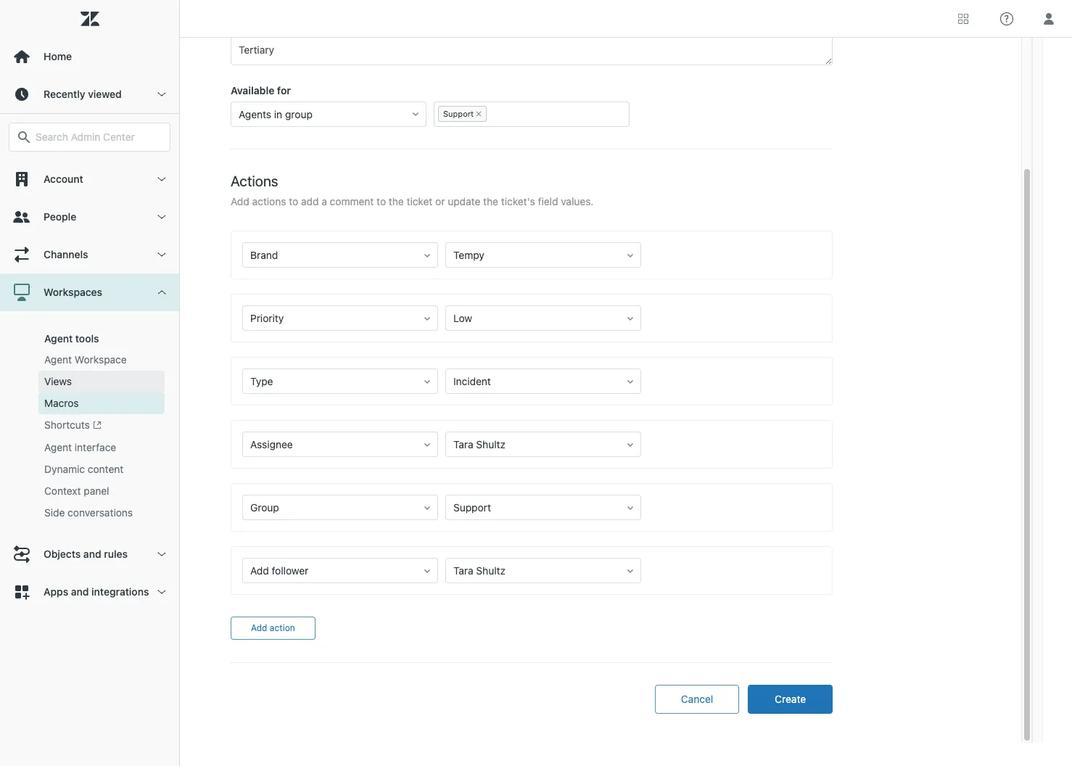 Task type: describe. For each thing, give the bounding box(es) containing it.
context panel
[[44, 485, 109, 497]]

viewed
[[88, 88, 122, 100]]

macros element
[[44, 396, 79, 411]]

primary element
[[0, 0, 180, 766]]

conversations
[[68, 507, 133, 519]]

agent for agent workspace
[[44, 353, 72, 366]]

agent interface link
[[38, 437, 165, 459]]

side
[[44, 507, 65, 519]]

macros link
[[38, 393, 165, 414]]

shortcuts
[[44, 419, 90, 431]]

dynamic
[[44, 463, 85, 476]]

objects and rules
[[44, 548, 128, 560]]

workspaces group
[[0, 311, 179, 536]]

context panel element
[[44, 484, 109, 499]]

zendesk products image
[[959, 13, 969, 24]]

agent workspace link
[[38, 349, 165, 371]]

apps and integrations button
[[0, 573, 179, 611]]

tree item inside primary "element"
[[0, 274, 179, 536]]

people button
[[0, 198, 179, 236]]

agent interface element
[[44, 441, 116, 455]]

integrations
[[92, 586, 149, 598]]

shortcuts link
[[38, 414, 165, 437]]

workspaces
[[44, 286, 102, 298]]

dynamic content element
[[44, 462, 124, 477]]

workspace
[[75, 353, 127, 366]]

agent workspace element
[[44, 353, 127, 367]]

views link
[[38, 371, 165, 393]]

account button
[[0, 160, 179, 198]]

side conversations link
[[38, 502, 165, 524]]

shortcuts element
[[44, 418, 101, 433]]

home button
[[0, 38, 179, 75]]

rules
[[104, 548, 128, 560]]

recently viewed
[[44, 88, 122, 100]]

macros
[[44, 397, 79, 409]]

workspaces button
[[0, 274, 179, 311]]

help image
[[1001, 12, 1014, 25]]

agent for agent interface
[[44, 441, 72, 454]]

side conversations
[[44, 507, 133, 519]]

tree inside primary "element"
[[0, 160, 179, 611]]

people
[[44, 210, 76, 223]]

views element
[[44, 374, 72, 389]]

agent for agent tools
[[44, 332, 73, 345]]



Task type: locate. For each thing, give the bounding box(es) containing it.
agent up views
[[44, 353, 72, 366]]

tree item
[[0, 274, 179, 536]]

channels button
[[0, 236, 179, 274]]

tree item containing workspaces
[[0, 274, 179, 536]]

1 vertical spatial agent
[[44, 353, 72, 366]]

home
[[44, 50, 72, 62]]

None search field
[[1, 123, 178, 152]]

and for objects
[[83, 548, 101, 560]]

and for apps
[[71, 586, 89, 598]]

objects and rules button
[[0, 536, 179, 573]]

dynamic content link
[[38, 459, 165, 481]]

2 vertical spatial agent
[[44, 441, 72, 454]]

views
[[44, 375, 72, 387]]

agent interface
[[44, 441, 116, 454]]

Search Admin Center field
[[36, 131, 161, 144]]

apps
[[44, 586, 68, 598]]

agent left tools
[[44, 332, 73, 345]]

and right apps on the bottom left
[[71, 586, 89, 598]]

recently
[[44, 88, 85, 100]]

objects
[[44, 548, 81, 560]]

dynamic content
[[44, 463, 124, 476]]

and left rules
[[83, 548, 101, 560]]

and
[[83, 548, 101, 560], [71, 586, 89, 598]]

1 vertical spatial and
[[71, 586, 89, 598]]

side conversations element
[[44, 506, 133, 521]]

tree containing account
[[0, 160, 179, 611]]

content
[[88, 463, 124, 476]]

3 agent from the top
[[44, 441, 72, 454]]

agent up "dynamic"
[[44, 441, 72, 454]]

context panel link
[[38, 481, 165, 502]]

tree
[[0, 160, 179, 611]]

context
[[44, 485, 81, 497]]

channels
[[44, 248, 88, 261]]

recently viewed button
[[0, 75, 179, 113]]

user menu image
[[1040, 9, 1059, 28]]

tools
[[75, 332, 99, 345]]

0 vertical spatial and
[[83, 548, 101, 560]]

agent workspace
[[44, 353, 127, 366]]

interface
[[75, 441, 116, 454]]

agent tools
[[44, 332, 99, 345]]

2 agent from the top
[[44, 353, 72, 366]]

apps and integrations
[[44, 586, 149, 598]]

0 vertical spatial agent
[[44, 332, 73, 345]]

agent tools element
[[44, 332, 99, 345]]

account
[[44, 173, 83, 185]]

panel
[[84, 485, 109, 497]]

agent
[[44, 332, 73, 345], [44, 353, 72, 366], [44, 441, 72, 454]]

1 agent from the top
[[44, 332, 73, 345]]

none search field inside primary "element"
[[1, 123, 178, 152]]



Task type: vqa. For each thing, say whether or not it's contained in the screenshot.
middle Agent
yes



